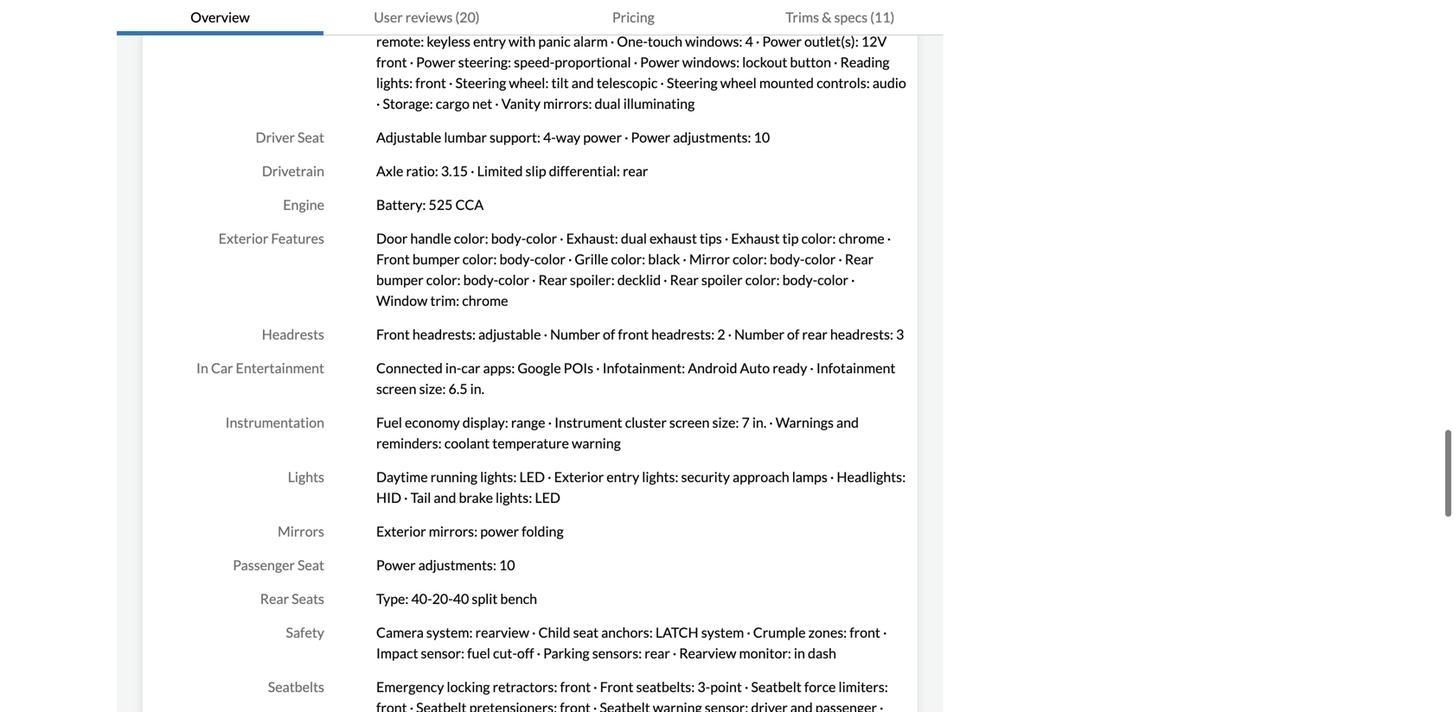 Task type: describe. For each thing, give the bounding box(es) containing it.
0 vertical spatial windows:
[[685, 33, 742, 50]]

and inside emergency locking retractors: front · front seatbelts: 3-point · seatbelt force limiters: front · seatbelt pretensioners: front · seatbelt warning sensor: driver and passenger
[[790, 700, 813, 713]]

multi-
[[772, 12, 810, 29]]

warning inside emergency locking retractors: front · front seatbelts: 3-point · seatbelt force limiters: front · seatbelt pretensioners: front · seatbelt warning sensor: driver and passenger
[[653, 700, 702, 713]]

exhaust
[[731, 230, 780, 247]]

instrument
[[554, 414, 622, 431]]

rearview
[[679, 645, 736, 662]]

lamps
[[792, 469, 828, 486]]

headrests
[[262, 326, 324, 343]]

1 headrests: from the left
[[412, 326, 476, 343]]

tab list containing overview
[[117, 0, 943, 35]]

spoiler:
[[570, 272, 615, 288]]

folding
[[522, 523, 564, 540]]

driver inside emergency locking retractors: front · front seatbelts: 3-point · seatbelt force limiters: front · seatbelt pretensioners: front · seatbelt warning sensor: driver and passenger
[[751, 700, 788, 713]]

dimming
[[511, 12, 563, 29]]

cupholders:
[[684, 0, 758, 8]]

front inside door handle color: body-color · exhaust: dual exhaust tips · exhaust tip color: chrome · front bumper color: body-color · grille color: black · mirror color: body-color · rear bumper color: body-color · rear spoiler: decklid · rear spoiler color: body-color · window trim: chrome
[[376, 251, 410, 268]]

tilt
[[551, 74, 569, 91]]

user reviews (20)
[[374, 9, 480, 26]]

seat inside assist handle: front · center console: with lighting · cupholders: front · dimming rearview mirror: auto-dimming · memorized settings: driver seat · multi-function remote: keyless entry with panic alarm · one-touch windows: 4 · power outlet(s): 12v front · power steering: speed-proportional · power windows: lockout button · reading lights: front · steering wheel: tilt and telescopic · steering wheel mounted controls: audio · storage: cargo net · vanity mirrors: dual illuminating
[[738, 12, 763, 29]]

2 headrests: from the left
[[651, 326, 715, 343]]

tail
[[410, 490, 431, 506]]

rearview inside assist handle: front · center console: with lighting · cupholders: front · dimming rearview mirror: auto-dimming · memorized settings: driver seat · multi-function remote: keyless entry with panic alarm · one-touch windows: 4 · power outlet(s): 12v front · power steering: speed-proportional · power windows: lockout button · reading lights: front · steering wheel: tilt and telescopic · steering wheel mounted controls: audio · storage: cargo net · vanity mirrors: dual illuminating
[[376, 12, 430, 29]]

reviews
[[405, 9, 453, 26]]

button
[[790, 54, 831, 71]]

panic
[[538, 33, 571, 50]]

safety
[[286, 625, 324, 641]]

dash
[[808, 645, 836, 662]]

0 vertical spatial bumper
[[412, 251, 460, 268]]

axle ratio: 3.15 · limited slip differential: rear
[[376, 163, 648, 179]]

fuel economy display: range · instrument cluster screen size: 7 in. · warnings and reminders: coolant temperature warning
[[376, 414, 859, 452]]

anchors:
[[601, 625, 653, 641]]

0 vertical spatial power
[[583, 129, 622, 146]]

audio
[[873, 74, 906, 91]]

mirrors
[[278, 523, 324, 540]]

connected in-car apps: google pois · infotainment: android auto ready · infotainment screen size: 6.5 in.
[[376, 360, 896, 397]]

user reviews (20) tab
[[323, 0, 530, 35]]

monitor:
[[739, 645, 791, 662]]

20-
[[432, 591, 453, 608]]

cut-
[[493, 645, 517, 662]]

rearview inside the camera system: rearview · child seat anchors: latch system · crumple zones: front · impact sensor: fuel cut-off · parking sensors: rear · rearview monitor: in dash
[[475, 625, 529, 641]]

reminders:
[[376, 435, 442, 452]]

door
[[376, 230, 408, 247]]

dimming
[[800, 0, 855, 8]]

seat for driver seat
[[298, 129, 324, 146]]

exterior for exterior features
[[219, 230, 268, 247]]

passenger seat
[[233, 557, 324, 574]]

settings:
[[644, 12, 696, 29]]

driver
[[256, 129, 295, 146]]

steering:
[[458, 54, 511, 71]]

black
[[648, 251, 680, 268]]

temperature
[[492, 435, 569, 452]]

fuel
[[376, 414, 402, 431]]

screen inside fuel economy display: range · instrument cluster screen size: 7 in. · warnings and reminders: coolant temperature warning
[[669, 414, 710, 431]]

in. inside fuel economy display: range · instrument cluster screen size: 7 in. · warnings and reminders: coolant temperature warning
[[752, 414, 767, 431]]

exterior inside daytime running lights: led · exterior entry lights: security approach lamps · headlights: hid · tail and brake lights: led
[[554, 469, 604, 486]]

adjustable
[[478, 326, 541, 343]]

warnings
[[776, 414, 834, 431]]

trims & specs (11) tab
[[737, 0, 943, 35]]

sensor: inside emergency locking retractors: front · front seatbelts: 3-point · seatbelt force limiters: front · seatbelt pretensioners: front · seatbelt warning sensor: driver and passenger
[[705, 700, 748, 713]]

0 horizontal spatial power
[[480, 523, 519, 540]]

instrumentation
[[225, 414, 324, 431]]

auto-
[[478, 12, 511, 29]]

4-
[[543, 129, 556, 146]]

size: inside "connected in-car apps: google pois · infotainment: android auto ready · infotainment screen size: 6.5 in."
[[419, 381, 446, 397]]

force
[[804, 679, 836, 696]]

exhaust
[[650, 230, 697, 247]]

crumple
[[753, 625, 806, 641]]

40
[[453, 591, 469, 608]]

7
[[742, 414, 750, 431]]

zones:
[[808, 625, 847, 641]]

trims
[[786, 9, 819, 26]]

tips
[[700, 230, 722, 247]]

3-
[[697, 679, 710, 696]]

speed-
[[514, 54, 555, 71]]

battery:
[[376, 196, 426, 213]]

controls:
[[817, 74, 870, 91]]

connected
[[376, 360, 443, 377]]

power down illuminating
[[631, 129, 670, 146]]

1 horizontal spatial adjustments:
[[673, 129, 751, 146]]

system:
[[426, 625, 473, 641]]

2 number from the left
[[734, 326, 784, 343]]

3
[[896, 326, 904, 343]]

lights: right brake
[[496, 490, 532, 506]]

overview tab
[[117, 0, 323, 35]]

&
[[822, 9, 832, 26]]

525
[[429, 196, 453, 213]]

way
[[556, 129, 580, 146]]

bench
[[500, 591, 537, 608]]

emergency
[[376, 679, 444, 696]]

impact
[[376, 645, 418, 662]]

handle:
[[415, 0, 459, 8]]

daytime
[[376, 469, 428, 486]]

0 vertical spatial rear
[[623, 163, 648, 179]]

type: 40-20-40 split bench
[[376, 591, 537, 608]]

in
[[196, 360, 208, 377]]

in-
[[445, 360, 461, 377]]

auto
[[740, 360, 770, 377]]

and inside fuel economy display: range · instrument cluster screen size: 7 in. · warnings and reminders: coolant temperature warning
[[836, 414, 859, 431]]

car
[[461, 360, 480, 377]]

child
[[538, 625, 570, 641]]

adjustable
[[376, 129, 441, 146]]

power up the type:
[[376, 557, 416, 574]]

google
[[518, 360, 561, 377]]

in. inside "connected in-car apps: google pois · infotainment: android auto ready · infotainment screen size: 6.5 in."
[[470, 381, 484, 397]]

camera
[[376, 625, 424, 641]]

remote:
[[376, 33, 424, 50]]

tip
[[782, 230, 799, 247]]

0 horizontal spatial with
[[509, 33, 536, 50]]

1 vertical spatial front
[[376, 326, 410, 343]]

mirror
[[689, 251, 730, 268]]

power down keyless
[[416, 54, 456, 71]]

1 horizontal spatial chrome
[[839, 230, 885, 247]]

pretensioners:
[[469, 700, 557, 713]]

mirror:
[[433, 12, 476, 29]]

1 vertical spatial led
[[535, 490, 560, 506]]

features
[[271, 230, 324, 247]]

memorized
[[572, 12, 642, 29]]

system
[[701, 625, 744, 641]]

cargo
[[436, 95, 470, 112]]

1 vertical spatial mirrors:
[[429, 523, 478, 540]]

power down touch
[[640, 54, 680, 71]]

keyless
[[427, 33, 470, 50]]

lights: left security
[[642, 469, 678, 486]]

infotainment
[[816, 360, 896, 377]]



Task type: vqa. For each thing, say whether or not it's contained in the screenshot.
·
yes



Task type: locate. For each thing, give the bounding box(es) containing it.
1 horizontal spatial rearview
[[475, 625, 529, 641]]

mirrors: inside assist handle: front · center console: with lighting · cupholders: front · dimming rearview mirror: auto-dimming · memorized settings: driver seat · multi-function remote: keyless entry with panic alarm · one-touch windows: 4 · power outlet(s): 12v front · power steering: speed-proportional · power windows: lockout button · reading lights: front · steering wheel: tilt and telescopic · steering wheel mounted controls: audio · storage: cargo net · vanity mirrors: dual illuminating
[[543, 95, 592, 112]]

mounted
[[759, 74, 814, 91]]

wheel
[[720, 74, 757, 91]]

cca
[[455, 196, 484, 213]]

1 horizontal spatial number
[[734, 326, 784, 343]]

bumper up window on the left
[[376, 272, 424, 288]]

differential:
[[549, 163, 620, 179]]

0 vertical spatial rearview
[[376, 12, 430, 29]]

and inside assist handle: front · center console: with lighting · cupholders: front · dimming rearview mirror: auto-dimming · memorized settings: driver seat · multi-function remote: keyless entry with panic alarm · one-touch windows: 4 · power outlet(s): 12v front · power steering: speed-proportional · power windows: lockout button · reading lights: front · steering wheel: tilt and telescopic · steering wheel mounted controls: audio · storage: cargo net · vanity mirrors: dual illuminating
[[571, 74, 594, 91]]

mirrors: up power adjustments: 10
[[429, 523, 478, 540]]

1 vertical spatial power
[[480, 523, 519, 540]]

0 horizontal spatial rearview
[[376, 12, 430, 29]]

1 vertical spatial warning
[[653, 700, 702, 713]]

chrome right tip
[[839, 230, 885, 247]]

of up the ready
[[787, 326, 799, 343]]

1 vertical spatial chrome
[[462, 292, 508, 309]]

headrests: left "2"
[[651, 326, 715, 343]]

1 vertical spatial seat
[[573, 625, 599, 641]]

rear down latch
[[645, 645, 670, 662]]

2 vertical spatial front
[[600, 679, 633, 696]]

0 horizontal spatial in.
[[470, 381, 484, 397]]

seat inside the camera system: rearview · child seat anchors: latch system · crumple zones: front · impact sensor: fuel cut-off · parking sensors: rear · rearview monitor: in dash
[[573, 625, 599, 641]]

daytime running lights: led · exterior entry lights: security approach lamps · headlights: hid · tail and brake lights: led
[[376, 469, 906, 506]]

dual down telescopic
[[595, 95, 621, 112]]

pricing tab
[[530, 0, 737, 35]]

wheel:
[[509, 74, 549, 91]]

1 vertical spatial dual
[[621, 230, 647, 247]]

1 steering from the left
[[455, 74, 506, 91]]

power
[[583, 129, 622, 146], [480, 523, 519, 540]]

1 horizontal spatial exterior
[[376, 523, 426, 540]]

2 horizontal spatial headrests:
[[830, 326, 893, 343]]

outlet(s):
[[804, 33, 859, 50]]

front inside emergency locking retractors: front · front seatbelts: 3-point · seatbelt force limiters: front · seatbelt pretensioners: front · seatbelt warning sensor: driver and passenger
[[600, 679, 633, 696]]

rear right differential: at the top left of page
[[623, 163, 648, 179]]

console:
[[547, 0, 597, 8]]

1 vertical spatial seat
[[298, 557, 324, 574]]

1 horizontal spatial size:
[[712, 414, 739, 431]]

0 vertical spatial dual
[[595, 95, 621, 112]]

net
[[472, 95, 492, 112]]

1 vertical spatial screen
[[669, 414, 710, 431]]

seat for passenger seat
[[298, 557, 324, 574]]

adjustable lumbar support: 4-way power · power adjustments: 10
[[376, 129, 770, 146]]

and down running
[[434, 490, 456, 506]]

lights
[[288, 469, 324, 486]]

0 horizontal spatial size:
[[419, 381, 446, 397]]

rear up the ready
[[802, 326, 828, 343]]

and right warnings
[[836, 414, 859, 431]]

in. right 7
[[752, 414, 767, 431]]

rearview down the assist
[[376, 12, 430, 29]]

1 horizontal spatial driver
[[751, 700, 788, 713]]

retractors:
[[493, 679, 557, 696]]

chrome right trim:
[[462, 292, 508, 309]]

pricing
[[612, 9, 655, 26]]

0 horizontal spatial steering
[[455, 74, 506, 91]]

dual left exhaust
[[621, 230, 647, 247]]

and inside daytime running lights: led · exterior entry lights: security approach lamps · headlights: hid · tail and brake lights: led
[[434, 490, 456, 506]]

bumper down handle
[[412, 251, 460, 268]]

screen inside "connected in-car apps: google pois · infotainment: android auto ready · infotainment screen size: 6.5 in."
[[376, 381, 416, 397]]

1 vertical spatial windows:
[[682, 54, 740, 71]]

0 horizontal spatial exterior
[[219, 230, 268, 247]]

range
[[511, 414, 545, 431]]

user
[[374, 9, 403, 26]]

power right way
[[583, 129, 622, 146]]

entry down fuel economy display: range · instrument cluster screen size: 7 in. · warnings and reminders: coolant temperature warning
[[607, 469, 639, 486]]

number
[[550, 326, 600, 343], [734, 326, 784, 343]]

1 vertical spatial rearview
[[475, 625, 529, 641]]

1 vertical spatial exterior
[[554, 469, 604, 486]]

and right tilt
[[571, 74, 594, 91]]

3 headrests: from the left
[[830, 326, 893, 343]]

function
[[810, 12, 860, 29]]

12v
[[861, 33, 887, 50]]

1 vertical spatial adjustments:
[[418, 557, 496, 574]]

1 horizontal spatial steering
[[667, 74, 718, 91]]

of up infotainment:
[[603, 326, 615, 343]]

number up auto
[[734, 326, 784, 343]]

1 horizontal spatial sensor:
[[705, 700, 748, 713]]

2
[[717, 326, 725, 343]]

0 horizontal spatial of
[[603, 326, 615, 343]]

seat
[[298, 129, 324, 146], [298, 557, 324, 574]]

1 horizontal spatial seatbelt
[[600, 700, 650, 713]]

1 vertical spatial with
[[509, 33, 536, 50]]

1 horizontal spatial warning
[[653, 700, 702, 713]]

rear inside the camera system: rearview · child seat anchors: latch system · crumple zones: front · impact sensor: fuel cut-off · parking sensors: rear · rearview monitor: in dash
[[645, 645, 670, 662]]

seatbelt down seatbelts:
[[600, 700, 650, 713]]

1 vertical spatial size:
[[712, 414, 739, 431]]

1 horizontal spatial power
[[583, 129, 622, 146]]

running
[[431, 469, 478, 486]]

mirrors: down tilt
[[543, 95, 592, 112]]

1 vertical spatial 10
[[499, 557, 515, 574]]

0 vertical spatial screen
[[376, 381, 416, 397]]

passenger
[[233, 557, 295, 574]]

0 horizontal spatial sensor:
[[421, 645, 465, 662]]

fuel
[[467, 645, 490, 662]]

overview
[[190, 9, 250, 26]]

0 horizontal spatial number
[[550, 326, 600, 343]]

warning inside fuel economy display: range · instrument cluster screen size: 7 in. · warnings and reminders: coolant temperature warning
[[572, 435, 621, 452]]

1 vertical spatial sensor:
[[705, 700, 748, 713]]

screen right cluster
[[669, 414, 710, 431]]

driver down cupholders:
[[698, 12, 735, 29]]

0 vertical spatial seat
[[738, 12, 763, 29]]

power down multi-
[[762, 33, 802, 50]]

0 vertical spatial driver
[[698, 12, 735, 29]]

0 vertical spatial front
[[376, 251, 410, 268]]

2 vertical spatial exterior
[[376, 523, 426, 540]]

in.
[[470, 381, 484, 397], [752, 414, 767, 431]]

and down force
[[790, 700, 813, 713]]

10 up bench
[[499, 557, 515, 574]]

off
[[517, 645, 534, 662]]

drivetrain
[[262, 163, 324, 179]]

windows:
[[685, 33, 742, 50], [682, 54, 740, 71]]

1 horizontal spatial screen
[[669, 414, 710, 431]]

1 vertical spatial bumper
[[376, 272, 424, 288]]

with up speed- at top left
[[509, 33, 536, 50]]

number up pois
[[550, 326, 600, 343]]

1 vertical spatial driver
[[751, 700, 788, 713]]

seat up 4
[[738, 12, 763, 29]]

front down window on the left
[[376, 326, 410, 343]]

2 vertical spatial rear
[[645, 645, 670, 662]]

front
[[462, 0, 493, 8], [760, 0, 791, 8], [376, 54, 407, 71], [415, 74, 446, 91], [618, 326, 649, 343], [850, 625, 880, 641], [560, 679, 591, 696], [376, 700, 407, 713], [560, 700, 591, 713]]

led down temperature
[[519, 469, 545, 486]]

adjustments:
[[673, 129, 751, 146], [418, 557, 496, 574]]

headrests: up infotainment on the bottom right of the page
[[830, 326, 893, 343]]

0 vertical spatial 10
[[754, 129, 770, 146]]

0 horizontal spatial seatbelt
[[416, 700, 467, 713]]

power down brake
[[480, 523, 519, 540]]

seat right driver
[[298, 129, 324, 146]]

body-
[[491, 230, 526, 247], [500, 251, 535, 268], [770, 251, 805, 268], [463, 272, 498, 288], [782, 272, 817, 288]]

driver down monitor:
[[751, 700, 788, 713]]

entry inside daytime running lights: led · exterior entry lights: security approach lamps · headlights: hid · tail and brake lights: led
[[607, 469, 639, 486]]

limited
[[477, 163, 523, 179]]

1 vertical spatial entry
[[607, 469, 639, 486]]

and
[[571, 74, 594, 91], [836, 414, 859, 431], [434, 490, 456, 506], [790, 700, 813, 713]]

0 horizontal spatial driver
[[698, 12, 735, 29]]

economy
[[405, 414, 460, 431]]

0 vertical spatial size:
[[419, 381, 446, 397]]

0 vertical spatial adjustments:
[[673, 129, 751, 146]]

hid
[[376, 490, 401, 506]]

0 horizontal spatial headrests:
[[412, 326, 476, 343]]

steering up net
[[455, 74, 506, 91]]

exterior mirrors: power folding
[[376, 523, 564, 540]]

10 down wheel
[[754, 129, 770, 146]]

reading
[[840, 54, 890, 71]]

windows: left 4
[[685, 33, 742, 50]]

lights: inside assist handle: front · center console: with lighting · cupholders: front · dimming rearview mirror: auto-dimming · memorized settings: driver seat · multi-function remote: keyless entry with panic alarm · one-touch windows: 4 · power outlet(s): 12v front · power steering: speed-proportional · power windows: lockout button · reading lights: front · steering wheel: tilt and telescopic · steering wheel mounted controls: audio · storage: cargo net · vanity mirrors: dual illuminating
[[376, 74, 413, 91]]

sensor: down system:
[[421, 645, 465, 662]]

0 horizontal spatial entry
[[473, 33, 506, 50]]

1 horizontal spatial seat
[[738, 12, 763, 29]]

1 vertical spatial rear
[[802, 326, 828, 343]]

0 horizontal spatial seat
[[573, 625, 599, 641]]

0 vertical spatial in.
[[470, 381, 484, 397]]

locking
[[447, 679, 490, 696]]

tab list
[[117, 0, 943, 35]]

40-
[[411, 591, 432, 608]]

touch
[[648, 33, 682, 50]]

exterior for exterior mirrors: power folding
[[376, 523, 426, 540]]

seatbelt
[[751, 679, 802, 696], [416, 700, 467, 713], [600, 700, 650, 713]]

0 vertical spatial exterior
[[219, 230, 268, 247]]

sensor:
[[421, 645, 465, 662], [705, 700, 748, 713]]

(20)
[[455, 9, 480, 26]]

grille
[[575, 251, 608, 268]]

led up folding
[[535, 490, 560, 506]]

dual inside door handle color: body-color · exhaust: dual exhaust tips · exhaust tip color: chrome · front bumper color: body-color · grille color: black · mirror color: body-color · rear bumper color: body-color · rear spoiler: decklid · rear spoiler color: body-color · window trim: chrome
[[621, 230, 647, 247]]

0 vertical spatial with
[[600, 0, 627, 8]]

decklid
[[617, 272, 661, 288]]

lights: up storage: in the top of the page
[[376, 74, 413, 91]]

exterior
[[219, 230, 268, 247], [554, 469, 604, 486], [376, 523, 426, 540]]

front down door
[[376, 251, 410, 268]]

1 horizontal spatial of
[[787, 326, 799, 343]]

sensor: inside the camera system: rearview · child seat anchors: latch system · crumple zones: front · impact sensor: fuel cut-off · parking sensors: rear · rearview monitor: in dash
[[421, 645, 465, 662]]

entry inside assist handle: front · center console: with lighting · cupholders: front · dimming rearview mirror: auto-dimming · memorized settings: driver seat · multi-function remote: keyless entry with panic alarm · one-touch windows: 4 · power outlet(s): 12v front · power steering: speed-proportional · power windows: lockout button · reading lights: front · steering wheel: tilt and telescopic · steering wheel mounted controls: audio · storage: cargo net · vanity mirrors: dual illuminating
[[473, 33, 506, 50]]

0 vertical spatial seat
[[298, 129, 324, 146]]

1 horizontal spatial with
[[600, 0, 627, 8]]

rear seats
[[260, 591, 324, 608]]

adjustments: down wheel
[[673, 129, 751, 146]]

2 horizontal spatial seatbelt
[[751, 679, 802, 696]]

0 horizontal spatial adjustments:
[[418, 557, 496, 574]]

1 horizontal spatial entry
[[607, 469, 639, 486]]

support:
[[490, 129, 540, 146]]

sensors:
[[592, 645, 642, 662]]

specs
[[834, 9, 868, 26]]

telescopic
[[597, 74, 658, 91]]

2 horizontal spatial exterior
[[554, 469, 604, 486]]

size: left 6.5
[[419, 381, 446, 397]]

1 seat from the top
[[298, 129, 324, 146]]

size: left 7
[[712, 414, 739, 431]]

seat up seats
[[298, 557, 324, 574]]

0 vertical spatial warning
[[572, 435, 621, 452]]

steering
[[455, 74, 506, 91], [667, 74, 718, 91]]

brake
[[459, 490, 493, 506]]

0 horizontal spatial screen
[[376, 381, 416, 397]]

2 of from the left
[[787, 326, 799, 343]]

exterior down the instrument
[[554, 469, 604, 486]]

seat up parking
[[573, 625, 599, 641]]

seatbelt down monitor:
[[751, 679, 802, 696]]

1 of from the left
[[603, 326, 615, 343]]

1 horizontal spatial headrests:
[[651, 326, 715, 343]]

windows: up wheel
[[682, 54, 740, 71]]

warning down the instrument
[[572, 435, 621, 452]]

exterior down hid
[[376, 523, 426, 540]]

type:
[[376, 591, 409, 608]]

security
[[681, 469, 730, 486]]

adjustments: up type: 40-20-40 split bench
[[418, 557, 496, 574]]

0 horizontal spatial mirrors:
[[429, 523, 478, 540]]

engine
[[283, 196, 324, 213]]

driver seat
[[256, 129, 324, 146]]

1 number from the left
[[550, 326, 600, 343]]

assist
[[376, 0, 412, 8]]

limiters:
[[839, 679, 888, 696]]

dual inside assist handle: front · center console: with lighting · cupholders: front · dimming rearview mirror: auto-dimming · memorized settings: driver seat · multi-function remote: keyless entry with panic alarm · one-touch windows: 4 · power outlet(s): 12v front · power steering: speed-proportional · power windows: lockout button · reading lights: front · steering wheel: tilt and telescopic · steering wheel mounted controls: audio · storage: cargo net · vanity mirrors: dual illuminating
[[595, 95, 621, 112]]

storage:
[[383, 95, 433, 112]]

sensor: down point
[[705, 700, 748, 713]]

0 vertical spatial chrome
[[839, 230, 885, 247]]

0 horizontal spatial chrome
[[462, 292, 508, 309]]

2 steering from the left
[[667, 74, 718, 91]]

trims & specs (11)
[[786, 9, 895, 26]]

steering up illuminating
[[667, 74, 718, 91]]

in car entertainment
[[196, 360, 324, 377]]

one-
[[617, 33, 648, 50]]

0 vertical spatial sensor:
[[421, 645, 465, 662]]

1 horizontal spatial in.
[[752, 414, 767, 431]]

headrests: down trim:
[[412, 326, 476, 343]]

0 vertical spatial led
[[519, 469, 545, 486]]

1 horizontal spatial 10
[[754, 129, 770, 146]]

driver inside assist handle: front · center console: with lighting · cupholders: front · dimming rearview mirror: auto-dimming · memorized settings: driver seat · multi-function remote: keyless entry with panic alarm · one-touch windows: 4 · power outlet(s): 12v front · power steering: speed-proportional · power windows: lockout button · reading lights: front · steering wheel: tilt and telescopic · steering wheel mounted controls: audio · storage: cargo net · vanity mirrors: dual illuminating
[[698, 12, 735, 29]]

front down sensors:
[[600, 679, 633, 696]]

seatbelt down 'locking'
[[416, 700, 467, 713]]

assist handle: front · center console: with lighting · cupholders: front · dimming rearview mirror: auto-dimming · memorized settings: driver seat · multi-function remote: keyless entry with panic alarm · one-touch windows: 4 · power outlet(s): 12v front · power steering: speed-proportional · power windows: lockout button · reading lights: front · steering wheel: tilt and telescopic · steering wheel mounted controls: audio · storage: cargo net · vanity mirrors: dual illuminating
[[376, 0, 906, 112]]

screen down connected
[[376, 381, 416, 397]]

front inside the camera system: rearview · child seat anchors: latch system · crumple zones: front · impact sensor: fuel cut-off · parking sensors: rear · rearview monitor: in dash
[[850, 625, 880, 641]]

with up memorized
[[600, 0, 627, 8]]

0 horizontal spatial warning
[[572, 435, 621, 452]]

display:
[[463, 414, 508, 431]]

size: inside fuel economy display: range · instrument cluster screen size: 7 in. · warnings and reminders: coolant temperature warning
[[712, 414, 739, 431]]

latch
[[655, 625, 699, 641]]

exterior left features
[[219, 230, 268, 247]]

1 horizontal spatial mirrors:
[[543, 95, 592, 112]]

door handle color: body-color · exhaust: dual exhaust tips · exhaust tip color: chrome · front bumper color: body-color · grille color: black · mirror color: body-color · rear bumper color: body-color · rear spoiler: decklid · rear spoiler color: body-color · window trim: chrome
[[376, 230, 891, 309]]

emergency locking retractors: front · front seatbelts: 3-point · seatbelt force limiters: front · seatbelt pretensioners: front · seatbelt warning sensor: driver and passenger 
[[376, 679, 888, 713]]

in. right 6.5
[[470, 381, 484, 397]]

warning down seatbelts:
[[653, 700, 702, 713]]

0 vertical spatial entry
[[473, 33, 506, 50]]

lights: up brake
[[480, 469, 517, 486]]

center
[[502, 0, 544, 8]]

1 vertical spatial in.
[[752, 414, 767, 431]]

2 seat from the top
[[298, 557, 324, 574]]

0 horizontal spatial 10
[[499, 557, 515, 574]]

handle
[[410, 230, 451, 247]]

entry up steering:
[[473, 33, 506, 50]]

exterior features
[[219, 230, 324, 247]]

0 vertical spatial mirrors:
[[543, 95, 592, 112]]

rearview up cut- on the bottom of page
[[475, 625, 529, 641]]



